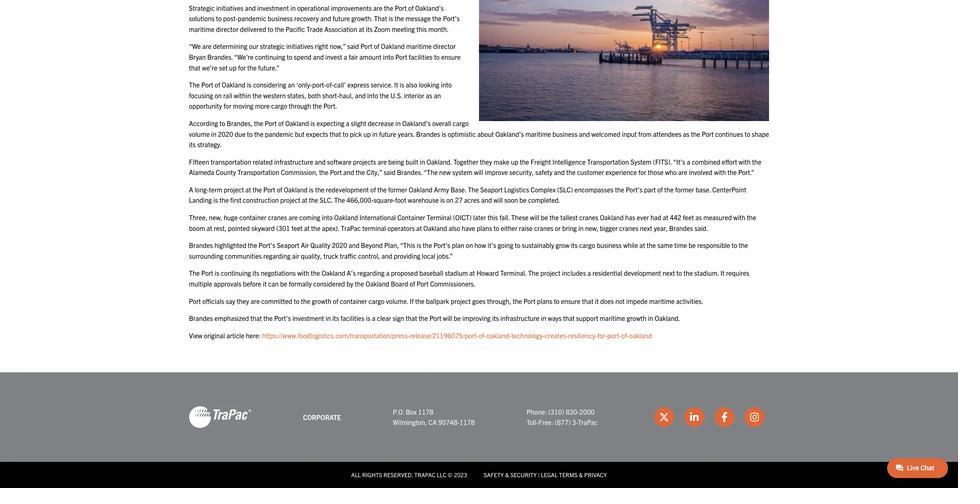 Task type: describe. For each thing, give the bounding box(es) containing it.
rail
[[224, 91, 232, 99]]

up inside fifteen transportation related infrastructure and software projects are being built in oakland. together they make up the freight intelligence transportation system (fits). "it's a combined effort with the alameda county transportation commission, the port and the city," said brandes. "the new system will improve security, safety and the customer experience for those who are involved with the port."
[[511, 157, 519, 166]]

the down both
[[313, 102, 322, 110]]

the down committed in the bottom left of the page
[[264, 314, 273, 322]]

had
[[651, 213, 662, 222]]

is up u.s.
[[400, 81, 405, 89]]

regarding inside brandes highlighted the port's seaport air quality 2020 and beyond plan, "this is the port's plan on how it's going to sustainably grow its cargo business while at the same time be responsible to the surrounding communities regarding air quality, truck traffic control, and providing local jobs."
[[264, 252, 291, 260]]

the up the local
[[423, 241, 432, 249]]

oakland inside "we are determining our strategic initiatives right now," said port of oakland maritime director bryan brandes. "we're continuing to spend and invest a fair amount into port facilities to ensure that we're set up for the future."
[[381, 42, 405, 50]]

delivered
[[240, 25, 266, 33]]

1 vertical spatial infrastructure
[[501, 314, 540, 322]]

slight
[[351, 119, 367, 127]]

its inside the port is continuing its negotiations with the oakland a's regarding a proposed baseball stadium at howard terminal. the project includes a residential development next to the stadium. it requires multiple approvals before it can be formally considered by the oakland board of port commissioners.
[[253, 269, 259, 277]]

"it's
[[674, 157, 686, 166]]

its up https://www.foodlogistics.com/transportation/press- at the left bottom
[[333, 314, 339, 322]]

and up 'traffic'
[[349, 241, 360, 249]]

and inside "we are determining our strategic initiatives right now," said port of oakland maritime director bryan brandes. "we're continuing to spend and invest a fair amount into port facilities to ensure that we're set up for the future."
[[313, 53, 324, 61]]

cranes up (301 in the top left of the page
[[268, 213, 287, 222]]

howard
[[477, 269, 499, 277]]

terminal
[[427, 213, 452, 222]]

invest
[[326, 53, 343, 61]]

in inside 'three, new, huge container cranes are coming into oakland international container terminal (oict) later this fall. these will be the tallest cranes oakland has ever had at 442 feet as measured with the boom at rest, pointed skyward (301 feet at the apex). trapac terminal operators at oakland also have plans to either raise cranes or bring in new, bigger cranes next year, brandes said.'
[[579, 224, 584, 232]]

future inside strategic initiatives and investment in operational improvements are the port of oakland's solutions to post-pandemic business recovery and future growth. that is the message the port's maritime director delivered to the pacific trade association at its zoom meeting this month.
[[333, 14, 350, 22]]

that inside according to brandes, the port of oakland is expecting a slight decrease in oakland's overall cargo volume in 2020 due to the pandemic but expects that to pick up in future years. brandes is optimistic about oakland's maritime business and welcomed input from attendees as the port continues to shape its strategy.
[[330, 130, 341, 138]]

the down redevelopment
[[335, 196, 345, 204]]

to right responsible
[[732, 241, 738, 249]]

in left ways
[[541, 314, 547, 322]]

cargo inside the port of oakland is considering an 'only-port-of-call' express service. it is also looking into focusing on rail within the western states, both short-haul, and into the u.s. interior as an opportunity for moving more cargo through the port.
[[272, 102, 288, 110]]

maritime inside strategic initiatives and investment in operational improvements are the port of oakland's solutions to post-pandemic business recovery and future growth. that is the message the port's maritime director delivered to the pacific trade association at its zoom meeting this month.
[[189, 25, 215, 33]]

to right going
[[515, 241, 521, 249]]

maritime inside "we are determining our strategic initiatives right now," said port of oakland maritime director bryan brandes. "we're continuing to spend and invest a fair amount into port facilities to ensure that we're set up for the future."
[[407, 42, 432, 50]]

free:
[[539, 418, 554, 427]]

the right measured
[[748, 213, 757, 222]]

830-
[[566, 408, 580, 416]]

on inside the port of oakland is considering an 'only-port-of-call' express service. it is also looking into focusing on rail within the western states, both short-haul, and into the u.s. interior as an opportunity for moving more cargo through the port.
[[215, 91, 222, 99]]

the port of oakland is considering an 'only-port-of-call' express service. it is also looking into focusing on rail within the western states, both short-haul, and into the u.s. interior as an opportunity for moving more cargo through the port.
[[189, 81, 452, 110]]

and inside according to brandes, the port of oakland is expecting a slight decrease in oakland's overall cargo volume in 2020 due to the pandemic but expects that to pick up in future years. brandes is optimistic about oakland's maritime business and welcomed input from attendees as the port continues to shape its strategy.
[[580, 130, 590, 138]]

port's inside strategic initiatives and investment in operational improvements are the port of oakland's solutions to post-pandemic business recovery and future growth. that is the message the port's maritime director delivered to the pacific trade association at its zoom meeting this month.
[[443, 14, 460, 22]]

"we're
[[234, 53, 254, 61]]

1 vertical spatial it
[[596, 297, 599, 305]]

container inside 'three, new, huge container cranes are coming into oakland international container terminal (oict) later this fall. these will be the tallest cranes oakland has ever had at 442 feet as measured with the boom at rest, pointed skyward (301 feet at the apex). trapac terminal operators at oakland also have plans to either raise cranes or bring in new, bigger cranes next year, brandes said.'
[[240, 213, 267, 222]]

rest,
[[214, 224, 227, 232]]

the right attendees
[[692, 130, 701, 138]]

the up "security," on the right top of the page
[[520, 157, 530, 166]]

ways
[[548, 314, 562, 322]]

board
[[391, 280, 409, 288]]

box
[[406, 408, 417, 416]]

port up 'multiple'
[[201, 269, 213, 277]]

port's down committed in the bottom left of the page
[[274, 314, 291, 322]]

cranes down has
[[620, 224, 639, 232]]

regarding inside the port is continuing its negotiations with the oakland a's regarding a proposed baseball stadium at howard terminal. the project includes a residential development next to the stadium. it requires multiple approvals before it can be formally considered by the oakland board of port commissioners.
[[358, 269, 385, 277]]

multiple
[[189, 280, 212, 288]]

its inside strategic initiatives and investment in operational improvements are the port of oakland's solutions to post-pandemic business recovery and future growth. that is the message the port's maritime director delivered to the pacific trade association at its zoom meeting this month.
[[366, 25, 373, 33]]

is up expects
[[311, 119, 315, 127]]

going
[[498, 241, 514, 249]]

stadium
[[445, 269, 468, 277]]

with down effort in the right top of the page
[[715, 168, 727, 176]]

oakland down commission,
[[284, 185, 308, 194]]

the up communities
[[248, 241, 257, 249]]

before
[[243, 280, 262, 288]]

footer containing p.o. box 1178
[[0, 373, 959, 488]]

oakland up apex).
[[335, 213, 358, 222]]

are down "it's
[[679, 168, 688, 176]]

the down service.
[[380, 91, 389, 99]]

does
[[601, 297, 614, 305]]

optimistic
[[448, 130, 476, 138]]

sustainably
[[522, 241, 555, 249]]

at inside strategic initiatives and investment in operational improvements are the port of oakland's solutions to post-pandemic business recovery and future growth. that is the message the port's maritime director delivered to the pacific trade association at its zoom meeting this month.
[[359, 25, 365, 33]]

of down considered
[[333, 297, 339, 305]]

the up meeting
[[395, 14, 404, 22]]

brandes inside 'three, new, huge container cranes are coming into oakland international container terminal (oict) later this fall. these will be the tallest cranes oakland has ever had at 442 feet as measured with the boom at rest, pointed skyward (301 feet at the apex). trapac terminal operators at oakland also have plans to either raise cranes or bring in new, bigger cranes next year, brandes said.'
[[670, 224, 694, 232]]

1 vertical spatial they
[[237, 297, 249, 305]]

now,"
[[330, 42, 346, 50]]

1 horizontal spatial transportation
[[588, 157, 630, 166]]

port inside fifteen transportation related infrastructure and software projects are being built in oakland. together they make up the freight intelligence transportation system (fits). "it's a combined effort with the alameda county transportation commission, the port and the city," said brandes. "the new system will improve security, safety and the customer experience for those who are involved with the port."
[[330, 168, 342, 176]]

that up support
[[583, 297, 594, 305]]

oakland up considered
[[322, 269, 346, 277]]

more
[[255, 102, 270, 110]]

port down more
[[265, 119, 277, 127]]

of inside "we are determining our strategic initiatives right now," said port of oakland maritime director bryan brandes. "we're continuing to spend and invest a fair amount into port facilities to ensure that we're set up for the future."
[[374, 42, 380, 50]]

is down commission,
[[309, 185, 314, 194]]

and up delivered
[[245, 4, 256, 12]]

quality
[[311, 241, 331, 249]]

to inside 'three, new, huge container cranes are coming into oakland international container terminal (oict) later this fall. these will be the tallest cranes oakland has ever had at 442 feet as measured with the boom at rest, pointed skyward (301 feet at the apex). trapac terminal operators at oakland also have plans to either raise cranes or bring in new, bigger cranes next year, brandes said.'
[[494, 224, 500, 232]]

logistics
[[505, 185, 530, 194]]

project up first
[[224, 185, 244, 194]]

cargo up clear
[[369, 297, 385, 305]]

term
[[209, 185, 223, 194]]

association
[[325, 25, 358, 33]]

in up strategy.
[[211, 130, 217, 138]]

those
[[648, 168, 664, 176]]

and up the trade
[[321, 14, 331, 22]]

square-
[[374, 196, 396, 204]]

on inside a long-term project at the port of oakland is the redevelopment of the former oakland army base. the seaport logistics complex (slc) encompasses the port's part of the former base. centerpoint landing is the first construction project at the slc. the 466,000-square-foot warehouse is on 27 acres and will soon be completed.
[[447, 196, 454, 204]]

growth.
[[352, 14, 373, 22]]

2 vertical spatial oakland's
[[496, 130, 524, 138]]

at up construction
[[246, 185, 251, 194]]

the left the slc.
[[309, 196, 318, 204]]

right
[[315, 42, 328, 50]]

are down before
[[251, 297, 260, 305]]

oakland up warehouse
[[409, 185, 433, 194]]

at down coming
[[304, 224, 310, 232]]

of inside the port of oakland is considering an 'only-port-of-call' express service. it is also looking into focusing on rail within the western states, both short-haul, and into the u.s. interior as an opportunity for moving more cargo through the port.
[[215, 81, 220, 89]]

"this
[[401, 241, 416, 249]]

creates-
[[545, 331, 569, 340]]

the down effort in the right top of the page
[[728, 168, 737, 176]]

to right due
[[247, 130, 253, 138]]

resiliency-
[[569, 331, 598, 340]]

that right sign
[[406, 314, 418, 322]]

in down decrease
[[373, 130, 378, 138]]

the down coming
[[311, 224, 321, 232]]

1 vertical spatial oakland.
[[655, 314, 681, 322]]

be inside 'three, new, huge container cranes are coming into oakland international container terminal (oict) later this fall. these will be the tallest cranes oakland has ever had at 442 feet as measured with the boom at rest, pointed skyward (301 feet at the apex). trapac terminal operators at oakland also have plans to either raise cranes or bring in new, bigger cranes next year, brandes said.'
[[541, 213, 549, 222]]

in up https://www.foodlogistics.com/transportation/press- at the left bottom
[[326, 314, 331, 322]]

clear
[[377, 314, 391, 322]]

the up square-
[[378, 185, 387, 194]]

international
[[360, 213, 396, 222]]

the inside the port of oakland is considering an 'only-port-of-call' express service. it is also looking into focusing on rail within the western states, both short-haul, and into the u.s. interior as an opportunity for moving more cargo through the port.
[[189, 81, 200, 89]]

soon
[[505, 196, 518, 204]]

to left "brandes," on the top
[[220, 119, 225, 127]]

input
[[623, 130, 637, 138]]

said.
[[695, 224, 709, 232]]

2020 inside according to brandes, the port of oakland is expecting a slight decrease in oakland's overall cargo volume in 2020 due to the pandemic but expects that to pick up in future years. brandes is optimistic about oakland's maritime business and welcomed input from attendees as the port continues to shape its strategy.
[[218, 130, 233, 138]]

1 former from the left
[[389, 185, 408, 194]]

for inside the port of oakland is considering an 'only-port-of-call' express service. it is also looking into focusing on rail within the western states, both short-haul, and into the u.s. interior as an opportunity for moving more cargo through the port.
[[224, 102, 232, 110]]

the left stadium.
[[684, 269, 694, 277]]

as inside the port of oakland is considering an 'only-port-of-call' express service. it is also looking into focusing on rail within the western states, both short-haul, and into the u.s. interior as an opportunity for moving more cargo through the port.
[[426, 91, 433, 99]]

month.
[[429, 25, 449, 33]]

to down formally in the left bottom of the page
[[294, 297, 300, 305]]

port's up jobs." on the left bottom of page
[[434, 241, 451, 249]]

1 horizontal spatial 1178
[[460, 418, 475, 427]]

2 former from the left
[[676, 185, 695, 194]]

the down 'who'
[[665, 185, 674, 194]]

impede
[[627, 297, 648, 305]]

oakland up bigger
[[600, 213, 624, 222]]

the down the experience
[[616, 185, 625, 194]]

corporate
[[303, 413, 341, 421]]

year,
[[654, 224, 668, 232]]

the up view original article here: https://www.foodlogistics.com/transportation/press-release/21196075/port-of-oakland-technology-creates-resiliency-for-port-of-oakland
[[419, 314, 428, 322]]

up inside "we are determining our strategic initiatives right now," said port of oakland maritime director bryan brandes. "we're continuing to spend and invest a fair amount into port facilities to ensure that we're set up for the future."
[[229, 63, 237, 72]]

1 vertical spatial an
[[434, 91, 441, 99]]

to left post-
[[216, 14, 222, 22]]

oakland's inside strategic initiatives and investment in operational improvements are the port of oakland's solutions to post-pandemic business recovery and future growth. that is the message the port's maritime director delivered to the pacific trade association at its zoom meeting this month.
[[416, 4, 444, 12]]

that right ways
[[564, 314, 575, 322]]

a right includes
[[588, 269, 592, 277]]

port inside strategic initiatives and investment in operational improvements are the port of oakland's solutions to post-pandemic business recovery and future growth. that is the message the port's maritime director delivered to the pacific trade association at its zoom meeting this month.
[[395, 4, 407, 12]]

privacy
[[585, 471, 607, 479]]

goes
[[473, 297, 486, 305]]

the left first
[[220, 196, 229, 204]]

1 vertical spatial transportation
[[238, 168, 280, 176]]

welcomed
[[592, 130, 621, 138]]

attendees
[[654, 130, 682, 138]]

haul,
[[340, 91, 354, 99]]

that
[[374, 14, 387, 22]]

a inside "we are determining our strategic initiatives right now," said port of oakland maritime director bryan brandes. "we're continuing to spend and invest a fair amount into port facilities to ensure that we're set up for the future."
[[344, 53, 347, 61]]

it inside the port is continuing its negotiations with the oakland a's regarding a proposed baseball stadium at howard terminal. the project includes a residential development next to the stadium. it requires multiple approvals before it can be formally considered by the oakland board of port commissioners.
[[721, 269, 725, 277]]

cargo inside according to brandes, the port of oakland is expecting a slight decrease in oakland's overall cargo volume in 2020 due to the pandemic but expects that to pick up in future years. brandes is optimistic about oakland's maritime business and welcomed input from attendees as the port continues to shape its strategy.
[[453, 119, 469, 127]]

the up port." on the right
[[753, 157, 762, 166]]

into inside 'three, new, huge container cranes are coming into oakland international container terminal (oict) later this fall. these will be the tallest cranes oakland has ever had at 442 feet as measured with the boom at rest, pointed skyward (301 feet at the apex). trapac terminal operators at oakland also have plans to either raise cranes or bring in new, bigger cranes next year, brandes said.'
[[322, 213, 333, 222]]

being
[[389, 157, 404, 166]]

within
[[234, 91, 251, 99]]

commissioners.
[[431, 280, 476, 288]]

is inside the port is continuing its negotiations with the oakland a's regarding a proposed baseball stadium at howard terminal. the project includes a residential development next to the stadium. it requires multiple approvals before it can be formally considered by the oakland board of port commissioners.
[[215, 269, 219, 277]]

port inside the port of oakland is considering an 'only-port-of-call' express service. it is also looking into focusing on rail within the western states, both short-haul, and into the u.s. interior as an opportunity for moving more cargo through the port.
[[201, 81, 213, 89]]

all rights reserved. trapac llc © 2023
[[352, 471, 468, 479]]

project up coming
[[281, 196, 301, 204]]

will inside fifteen transportation related infrastructure and software projects are being built in oakland. together they make up the freight intelligence transportation system (fits). "it's a combined effort with the alameda county transportation commission, the port and the city," said brandes. "the new system will improve security, safety and the customer experience for those who are involved with the port."
[[474, 168, 484, 176]]

2020 inside brandes highlighted the port's seaport air quality 2020 and beyond plan, "this is the port's plan on how it's going to sustainably grow its cargo business while at the same time be responsible to the surrounding communities regarding air quality, truck traffic control, and providing local jobs."
[[332, 241, 347, 249]]

of- inside the port of oakland is considering an 'only-port-of-call' express service. it is also looking into focusing on rail within the western states, both short-haul, and into the u.s. interior as an opportunity for moving more cargo through the port.
[[327, 81, 334, 89]]

emphasized
[[215, 314, 249, 322]]

and left software
[[315, 157, 326, 166]]

the right through,
[[513, 297, 523, 305]]

oakland inside according to brandes, the port of oakland is expecting a slight decrease in oakland's overall cargo volume in 2020 due to the pandemic but expects that to pick up in future years. brandes is optimistic about oakland's maritime business and welcomed input from attendees as the port continues to shape its strategy.
[[286, 119, 309, 127]]

3-
[[573, 418, 578, 427]]

is up within
[[247, 81, 252, 89]]

1 vertical spatial oakland's
[[403, 119, 431, 127]]

1 horizontal spatial investment
[[293, 314, 324, 322]]

maritime inside according to brandes, the port of oakland is expecting a slight decrease in oakland's overall cargo volume in 2020 due to the pandemic but expects that to pick up in future years. brandes is optimistic about oakland's maritime business and welcomed input from attendees as the port continues to shape its strategy.
[[526, 130, 552, 138]]

of inside the port is continuing its negotiations with the oakland a's regarding a proposed baseball stadium at howard terminal. the project includes a residential development next to the stadium. it requires multiple approvals before it can be formally considered by the oakland board of port commissioners.
[[410, 280, 416, 288]]

all
[[352, 471, 361, 479]]

completed.
[[529, 196, 561, 204]]

oakland down terminal
[[424, 224, 448, 232]]

to up ways
[[554, 297, 560, 305]]

includes
[[563, 269, 587, 277]]

(slc)
[[558, 185, 574, 194]]

be up https://www.foodlogistics.com/transportation/press-release/21196075/port-of-oakland-technology-creates-resiliency-for-port-of-oakland link
[[454, 314, 461, 322]]

pacific
[[286, 25, 305, 33]]

oakland left board
[[366, 280, 390, 288]]

port down meeting
[[396, 53, 408, 61]]

ca
[[429, 418, 437, 427]]

slc.
[[320, 196, 333, 204]]

original
[[204, 331, 225, 340]]

here:
[[246, 331, 261, 340]]

port's down skyward
[[259, 241, 276, 249]]

to left pick in the left of the page
[[343, 130, 349, 138]]

at inside brandes highlighted the port's seaport air quality 2020 and beyond plan, "this is the port's plan on how it's going to sustainably grow its cargo business while at the same time be responsible to the surrounding communities regarding air quality, truck traffic control, and providing local jobs."
[[640, 241, 646, 249]]

business inside strategic initiatives and investment in operational improvements are the port of oakland's solutions to post-pandemic business recovery and future growth. that is the message the port's maritime director delivered to the pacific trade association at its zoom meeting this month.
[[268, 14, 293, 22]]

at right had
[[663, 213, 669, 222]]

is left clear
[[366, 314, 371, 322]]

operators
[[388, 224, 415, 232]]

its inside brandes highlighted the port's seaport air quality 2020 and beyond plan, "this is the port's plan on how it's going to sustainably grow its cargo business while at the same time be responsible to the surrounding communities regarding air quality, truck traffic control, and providing local jobs."
[[571, 241, 578, 249]]

2 horizontal spatial of-
[[622, 331, 630, 340]]

initiatives inside "we are determining our strategic initiatives right now," said port of oakland maritime director bryan brandes. "we're continuing to spend and invest a fair amount into port facilities to ensure that we're set up for the future."
[[287, 42, 314, 50]]

port's inside a long-term project at the port of oakland is the redevelopment of the former oakland army base. the seaport logistics complex (slc) encompasses the port's part of the former base. centerpoint landing is the first construction project at the slc. the 466,000-square-foot warehouse is on 27 acres and will soon be completed.
[[626, 185, 643, 194]]

overall
[[433, 119, 452, 127]]

cranes left or
[[535, 224, 554, 232]]

next inside the port is continuing its negotiations with the oakland a's regarding a proposed baseball stadium at howard terminal. the project includes a residential development next to the stadium. it requires multiple approvals before it can be formally considered by the oakland board of port commissioners.
[[663, 269, 676, 277]]

to inside the port is continuing its negotiations with the oakland a's regarding a proposed baseball stadium at howard terminal. the project includes a residential development next to the stadium. it requires multiple approvals before it can be formally considered by the oakland board of port commissioners.
[[677, 269, 683, 277]]

brandes,
[[227, 119, 253, 127]]

a
[[189, 185, 193, 194]]

into right looking
[[441, 81, 452, 89]]

technology-
[[512, 331, 545, 340]]

investment inside strategic initiatives and investment in operational improvements are the port of oakland's solutions to post-pandemic business recovery and future growth. that is the message the port's maritime director delivered to the pacific trade association at its zoom meeting this month.
[[258, 4, 289, 12]]

has
[[626, 213, 636, 222]]

the down intelligence
[[567, 168, 576, 176]]

bigger
[[600, 224, 618, 232]]

is down term
[[214, 196, 218, 204]]

port down 'baseball'
[[417, 280, 429, 288]]

from
[[639, 130, 652, 138]]

recovery
[[295, 14, 319, 22]]

the down more
[[254, 119, 264, 127]]

its inside according to brandes, the port of oakland is expecting a slight decrease in oakland's overall cargo volume in 2020 due to the pandemic but expects that to pick up in future years. brandes is optimistic about oakland's maritime business and welcomed input from attendees as the port continues to shape its strategy.
[[189, 140, 196, 149]]

1 vertical spatial container
[[340, 297, 367, 305]]

for inside "we are determining our strategic initiatives right now," said port of oakland maritime director bryan brandes. "we're continuing to spend and invest a fair amount into port facilities to ensure that we're set up for the future."
[[238, 63, 246, 72]]

in inside strategic initiatives and investment in operational improvements are the port of oakland's solutions to post-pandemic business recovery and future growth. that is the message the port's maritime director delivered to the pacific trade association at its zoom meeting this month.
[[291, 4, 296, 12]]

and down software
[[344, 168, 354, 176]]

have
[[462, 224, 476, 232]]

plan,
[[385, 241, 399, 249]]

by
[[347, 280, 354, 288]]

of up square-
[[371, 185, 376, 194]]

security,
[[510, 168, 534, 176]]

tallest
[[561, 213, 578, 222]]

the up construction
[[253, 185, 262, 194]]

at left rest,
[[207, 224, 212, 232]]

seaport inside brandes highlighted the port's seaport air quality 2020 and beyond plan, "this is the port's plan on how it's going to sustainably grow its cargo business while at the same time be responsible to the surrounding communities regarding air quality, truck traffic control, and providing local jobs."
[[277, 241, 300, 249]]

the down formally in the left bottom of the page
[[301, 297, 311, 305]]

part
[[645, 185, 656, 194]]

1 vertical spatial plans
[[538, 297, 553, 305]]

to left spend on the top
[[287, 53, 293, 61]]

is inside brandes highlighted the port's seaport air quality 2020 and beyond plan, "this is the port's plan on how it's going to sustainably grow its cargo business while at the same time be responsible to the surrounding communities regarding air quality, truck traffic control, and providing local jobs."
[[417, 241, 422, 249]]

with inside the port is continuing its negotiations with the oakland a's regarding a proposed baseball stadium at howard terminal. the project includes a residential development next to the stadium. it requires multiple approvals before it can be formally considered by the oakland board of port commissioners.
[[298, 269, 310, 277]]

will down port officials say they are committed to the growth of container cargo volume. if the ballpark project goes through, the port plans to ensure that it does not impede maritime activities.
[[443, 314, 453, 322]]

view original article here: https://www.foodlogistics.com/transportation/press-release/21196075/port-of-oakland-technology-creates-resiliency-for-port-of-oakland
[[189, 331, 653, 340]]

0 horizontal spatial growth
[[312, 297, 332, 305]]

the inside "we are determining our strategic initiatives right now," said port of oakland maritime director bryan brandes. "we're continuing to spend and invest a fair amount into port facilities to ensure that we're set up for the future."
[[248, 63, 257, 72]]

who
[[666, 168, 677, 176]]

2023
[[454, 471, 468, 479]]



Task type: locate. For each thing, give the bounding box(es) containing it.
up inside according to brandes, the port of oakland is expecting a slight decrease in oakland's overall cargo volume in 2020 due to the pandemic but expects that to pick up in future years. brandes is optimistic about oakland's maritime business and welcomed input from attendees as the port continues to shape its strategy.
[[364, 130, 371, 138]]

strategic initiatives and investment in operational improvements are the port of oakland's solutions to post-pandemic business recovery and future growth. that is the message the port's maritime director delivered to the pacific trade association at its zoom meeting this month.
[[189, 4, 460, 33]]

its down growth. at the left top of the page
[[366, 25, 373, 33]]

business up intelligence
[[553, 130, 578, 138]]

0 horizontal spatial 1178
[[419, 408, 434, 416]]

2 horizontal spatial on
[[466, 241, 473, 249]]

also inside the port of oakland is considering an 'only-port-of-call' express service. it is also looking into focusing on rail within the western states, both short-haul, and into the u.s. interior as an opportunity for moving more cargo through the port.
[[406, 81, 418, 89]]

0 vertical spatial seaport
[[481, 185, 503, 194]]

it left can
[[263, 280, 267, 288]]

corporate image
[[189, 406, 251, 429]]

2 horizontal spatial business
[[597, 241, 622, 249]]

landing
[[189, 196, 212, 204]]

1 vertical spatial initiatives
[[287, 42, 314, 50]]

with inside 'three, new, huge container cranes are coming into oakland international container terminal (oict) later this fall. these will be the tallest cranes oakland has ever had at 442 feet as measured with the boom at rest, pointed skyward (301 feet at the apex). trapac terminal operators at oakland also have plans to either raise cranes or bring in new, bigger cranes next year, brandes said.'
[[734, 213, 746, 222]]

at down the container
[[417, 224, 422, 232]]

and down intelligence
[[554, 168, 565, 176]]

1 vertical spatial port-
[[608, 331, 622, 340]]

are right ""we"
[[203, 42, 212, 50]]

1 vertical spatial new,
[[586, 224, 599, 232]]

oakland
[[630, 331, 653, 340]]

0 horizontal spatial for
[[224, 102, 232, 110]]

the down software
[[319, 168, 329, 176]]

strategy.
[[197, 140, 222, 149]]

the up the slc.
[[315, 185, 325, 194]]

1 horizontal spatial feet
[[684, 213, 695, 222]]

that up here:
[[251, 314, 262, 322]]

bring
[[563, 224, 577, 232]]

is inside strategic initiatives and investment in operational improvements are the port of oakland's solutions to post-pandemic business recovery and future growth. that is the message the port's maritime director delivered to the pacific trade association at its zoom meeting this month.
[[389, 14, 394, 22]]

trapac down 2000
[[578, 418, 598, 427]]

0 vertical spatial ensure
[[442, 53, 461, 61]]

to down month. at the top of page
[[434, 53, 440, 61]]

of up amount on the left top
[[374, 42, 380, 50]]

1 vertical spatial investment
[[293, 314, 324, 322]]

raise
[[519, 224, 533, 232]]

2 vertical spatial on
[[466, 241, 473, 249]]

coming
[[300, 213, 321, 222]]

0 vertical spatial new,
[[209, 213, 222, 222]]

port down 'ballpark'
[[430, 314, 442, 322]]

0 vertical spatial initiatives
[[216, 4, 244, 12]]

continuing inside the port is continuing its negotiations with the oakland a's regarding a proposed baseball stadium at howard terminal. the project includes a residential development next to the stadium. it requires multiple approvals before it can be formally considered by the oakland board of port commissioners.
[[221, 269, 251, 277]]

0 horizontal spatial said
[[348, 42, 359, 50]]

trapac
[[341, 224, 361, 232], [578, 418, 598, 427]]

time
[[675, 241, 688, 249]]

project left goes
[[451, 297, 471, 305]]

for down "we're
[[238, 63, 246, 72]]

the right terminal.
[[529, 269, 539, 277]]

0 vertical spatial port-
[[313, 81, 327, 89]]

toll-
[[527, 418, 539, 427]]

base.
[[451, 185, 467, 194]]

terms
[[560, 471, 578, 479]]

2 & from the left
[[579, 471, 583, 479]]

0 horizontal spatial initiatives
[[216, 4, 244, 12]]

port right through,
[[524, 297, 536, 305]]

brandes down 442
[[670, 224, 694, 232]]

officials
[[203, 297, 225, 305]]

growth down impede
[[627, 314, 647, 322]]

into inside "we are determining our strategic initiatives right now," said port of oakland maritime director bryan brandes. "we're continuing to spend and invest a fair amount into port facilities to ensure that we're set up for the future."
[[383, 53, 394, 61]]

it inside the port of oakland is considering an 'only-port-of-call' express service. it is also looking into focusing on rail within the western states, both short-haul, and into the u.s. interior as an opportunity for moving more cargo through the port.
[[395, 81, 399, 89]]

the left pacific
[[275, 25, 284, 33]]

interior
[[404, 91, 425, 99]]

0 vertical spatial plans
[[477, 224, 493, 232]]

2 horizontal spatial for
[[639, 168, 647, 176]]

0 vertical spatial growth
[[312, 297, 332, 305]]

0 vertical spatial future
[[333, 14, 350, 22]]

be inside the port is continuing its negotiations with the oakland a's regarding a proposed baseball stadium at howard terminal. the project includes a residential development next to the stadium. it requires multiple approvals before it can be formally considered by the oakland board of port commissioners.
[[280, 280, 288, 288]]

trapac inside phone: (310) 830-2000 toll-free: (877) 3-trapac
[[578, 418, 598, 427]]

that down expecting
[[330, 130, 341, 138]]

brandes. inside "we are determining our strategic initiatives right now," said port of oakland maritime director bryan brandes. "we're continuing to spend and invest a fair amount into port facilities to ensure that we're set up for the future."
[[208, 53, 233, 61]]

they
[[480, 157, 493, 166], [237, 297, 249, 305]]

for inside fifteen transportation related infrastructure and software projects are being built in oakland. together they make up the freight intelligence transportation system (fits). "it's a combined effort with the alameda county transportation commission, the port and the city," said brandes. "the new system will improve security, safety and the customer experience for those who are involved with the port."
[[639, 168, 647, 176]]

boom
[[189, 224, 205, 232]]

1 & from the left
[[506, 471, 510, 479]]

oakland down meeting
[[381, 42, 405, 50]]

shape
[[753, 130, 770, 138]]

freight
[[531, 157, 551, 166]]

communities
[[225, 252, 262, 260]]

a inside fifteen transportation related infrastructure and software projects are being built in oakland. together they make up the freight intelligence transportation system (fits). "it's a combined effort with the alameda county transportation commission, the port and the city," said brandes. "the new system will improve security, safety and the customer experience for those who are involved with the port."
[[687, 157, 691, 166]]

0 vertical spatial continuing
[[255, 53, 286, 61]]

be inside a long-term project at the port of oakland is the redevelopment of the former oakland army base. the seaport logistics complex (slc) encompasses the port's part of the former base. centerpoint landing is the first construction project at the slc. the 466,000-square-foot warehouse is on 27 acres and will soon be completed.
[[520, 196, 527, 204]]

1 vertical spatial business
[[553, 130, 578, 138]]

will inside a long-term project at the port of oakland is the redevelopment of the former oakland army base. the seaport logistics complex (slc) encompasses the port's part of the former base. centerpoint landing is the first construction project at the slc. the 466,000-square-foot warehouse is on 27 acres and will soon be completed.
[[494, 196, 503, 204]]

legal terms & privacy link
[[541, 471, 607, 479]]

1 vertical spatial it
[[721, 269, 725, 277]]

0 horizontal spatial this
[[417, 25, 427, 33]]

1 horizontal spatial port-
[[608, 331, 622, 340]]

plans inside 'three, new, huge container cranes are coming into oakland international container terminal (oict) later this fall. these will be the tallest cranes oakland has ever had at 442 feet as measured with the boom at rest, pointed skyward (301 feet at the apex). trapac terminal operators at oakland also have plans to either raise cranes or bring in new, bigger cranes next year, brandes said.'
[[477, 224, 493, 232]]

infrastructure
[[275, 157, 314, 166], [501, 314, 540, 322]]

a left proposed
[[386, 269, 390, 277]]

decrease
[[368, 119, 394, 127]]

are up city," at the left top of the page
[[378, 157, 387, 166]]

through
[[289, 102, 311, 110]]

operational
[[297, 4, 330, 12]]

the down "projects"
[[356, 168, 365, 176]]

in inside fifteen transportation related infrastructure and software projects are being built in oakland. together they make up the freight intelligence transportation system (fits). "it's a combined effort with the alameda county transportation commission, the port and the city," said brandes. "the new system will improve security, safety and the customer experience for those who are involved with the port."
[[420, 157, 425, 166]]

port
[[395, 4, 407, 12], [361, 42, 373, 50], [396, 53, 408, 61], [201, 81, 213, 89], [265, 119, 277, 127], [702, 130, 714, 138], [330, 168, 342, 176], [264, 185, 276, 194], [201, 269, 213, 277], [417, 280, 429, 288], [189, 297, 201, 305], [524, 297, 536, 305], [430, 314, 442, 322]]

0 vertical spatial they
[[480, 157, 493, 166]]

0 vertical spatial for
[[238, 63, 246, 72]]

1 horizontal spatial ensure
[[562, 297, 581, 305]]

1 horizontal spatial next
[[663, 269, 676, 277]]

new, up rest,
[[209, 213, 222, 222]]

plans up ways
[[538, 297, 553, 305]]

for down rail
[[224, 102, 232, 110]]

ensure up ways
[[562, 297, 581, 305]]

army
[[434, 185, 449, 194]]

1 vertical spatial said
[[384, 168, 396, 176]]

short-
[[323, 91, 340, 99]]

cargo inside brandes highlighted the port's seaport air quality 2020 and beyond plan, "this is the port's plan on how it's going to sustainably grow its cargo business while at the same time be responsible to the surrounding communities regarding air quality, truck traffic control, and providing local jobs."
[[580, 241, 596, 249]]

said inside "we are determining our strategic initiatives right now," said port of oakland maritime director bryan brandes. "we're continuing to spend and invest a fair amount into port facilities to ensure that we're set up for the future."
[[348, 42, 359, 50]]

0 vertical spatial director
[[216, 25, 239, 33]]

combined
[[692, 157, 721, 166]]

in up oakland in the bottom of the page
[[649, 314, 654, 322]]

call'
[[334, 81, 346, 89]]

it left does
[[596, 297, 599, 305]]

maritime down does
[[600, 314, 626, 322]]

director inside "we are determining our strategic initiatives right now," said port of oakland maritime director bryan brandes. "we're continuing to spend and invest a fair amount into port facilities to ensure that we're set up for the future."
[[434, 42, 456, 50]]

business inside according to brandes, the port of oakland is expecting a slight decrease in oakland's overall cargo volume in 2020 due to the pandemic but expects that to pick up in future years. brandes is optimistic about oakland's maritime business and welcomed input from attendees as the port continues to shape its strategy.
[[553, 130, 578, 138]]

oakland inside the port of oakland is considering an 'only-port-of-call' express service. it is also looking into focusing on rail within the western states, both short-haul, and into the u.s. interior as an opportunity for moving more cargo through the port.
[[222, 81, 246, 89]]

at down growth. at the left top of the page
[[359, 25, 365, 33]]

0 horizontal spatial future
[[333, 14, 350, 22]]

infrastructure inside fifteen transportation related infrastructure and software projects are being built in oakland. together they make up the freight intelligence transportation system (fits). "it's a combined effort with the alameda county transportation commission, the port and the city," said brandes. "the new system will improve security, safety and the customer experience for those who are involved with the port."
[[275, 157, 314, 166]]

built
[[406, 157, 419, 166]]

brandes inside according to brandes, the port of oakland is expecting a slight decrease in oakland's overall cargo volume in 2020 due to the pandemic but expects that to pick up in future years. brandes is optimistic about oakland's maritime business and welcomed input from attendees as the port continues to shape its strategy.
[[417, 130, 441, 138]]

footer
[[0, 373, 959, 488]]

continuing inside "we are determining our strategic initiatives right now," said port of oakland maritime director bryan brandes. "we're continuing to spend and invest a fair amount into port facilities to ensure that we're set up for the future."
[[255, 53, 286, 61]]

a long-term project at the port of oakland is the redevelopment of the former oakland army base. the seaport logistics complex (slc) encompasses the port's part of the former base. centerpoint landing is the first construction project at the slc. the 466,000-square-foot warehouse is on 27 acres and will soon be completed.
[[189, 185, 747, 204]]

huge
[[224, 213, 238, 222]]

investment up delivered
[[258, 4, 289, 12]]

and inside the port of oakland is considering an 'only-port-of-call' express service. it is also looking into focusing on rail within the western states, both short-haul, and into the u.s. interior as an opportunity for moving more cargo through the port.
[[355, 91, 366, 99]]

for-
[[598, 331, 608, 340]]

quality,
[[301, 252, 322, 260]]

of- up the short-
[[327, 81, 334, 89]]

business inside brandes highlighted the port's seaport air quality 2020 and beyond plan, "this is the port's plan on how it's going to sustainably grow its cargo business while at the same time be responsible to the surrounding communities regarding air quality, truck traffic control, and providing local jobs."
[[597, 241, 622, 249]]

up
[[229, 63, 237, 72], [364, 130, 371, 138], [511, 157, 519, 166]]

are inside strategic initiatives and investment in operational improvements are the port of oakland's solutions to post-pandemic business recovery and future growth. that is the message the port's maritime director delivered to the pacific trade association at its zoom meeting this month.
[[374, 4, 383, 12]]

1 horizontal spatial 2020
[[332, 241, 347, 249]]

port down 'multiple'
[[189, 297, 201, 305]]

on inside brandes highlighted the port's seaport air quality 2020 and beyond plan, "this is the port's plan on how it's going to sustainably grow its cargo business while at the same time be responsible to the surrounding communities regarding air quality, truck traffic control, and providing local jobs."
[[466, 241, 473, 249]]

0 vertical spatial oakland's
[[416, 4, 444, 12]]

cargo right grow on the right
[[580, 241, 596, 249]]

0 horizontal spatial new,
[[209, 213, 222, 222]]

improve
[[485, 168, 508, 176]]

1178 right ca at the left of page
[[460, 418, 475, 427]]

are inside "we are determining our strategic initiatives right now," said port of oakland maritime director bryan brandes. "we're continuing to spend and invest a fair amount into port facilities to ensure that we're set up for the future."
[[203, 42, 212, 50]]

is right "this at the left of page
[[417, 241, 422, 249]]

a inside according to brandes, the port of oakland is expecting a slight decrease in oakland's overall cargo volume in 2020 due to the pandemic but expects that to pick up in future years. brandes is optimistic about oakland's maritime business and welcomed input from attendees as the port continues to shape its strategy.
[[346, 119, 350, 127]]

0 vertical spatial also
[[406, 81, 418, 89]]

oakland up rail
[[222, 81, 246, 89]]

1 vertical spatial ensure
[[562, 297, 581, 305]]

next inside 'three, new, huge container cranes are coming into oakland international container terminal (oict) later this fall. these will be the tallest cranes oakland has ever had at 442 feet as measured with the boom at rest, pointed skyward (301 feet at the apex). trapac terminal operators at oakland also have plans to either raise cranes or bring in new, bigger cranes next year, brandes said.'
[[641, 224, 653, 232]]

expects
[[306, 130, 329, 138]]

pandemic inside strategic initiatives and investment in operational improvements are the port of oakland's solutions to post-pandemic business recovery and future growth. that is the message the port's maritime director delivered to the pacific trade association at its zoom meeting this month.
[[238, 14, 266, 22]]

the up that in the top of the page
[[384, 4, 394, 12]]

1 horizontal spatial for
[[238, 63, 246, 72]]

the right due
[[254, 130, 264, 138]]

trapac right apex).
[[341, 224, 361, 232]]

are inside 'three, new, huge container cranes are coming into oakland international container terminal (oict) later this fall. these will be the tallest cranes oakland has ever had at 442 feet as measured with the boom at rest, pointed skyward (301 feet at the apex). trapac terminal operators at oakland also have plans to either raise cranes or bring in new, bigger cranes next year, brandes said.'
[[289, 213, 298, 222]]

port- inside the port of oakland is considering an 'only-port-of-call' express service. it is also looking into focusing on rail within the western states, both short-haul, and into the u.s. interior as an opportunity for moving more cargo through the port.
[[313, 81, 327, 89]]

opportunity
[[189, 102, 222, 110]]

safety
[[536, 168, 553, 176]]

of- down improving
[[479, 331, 487, 340]]

pandemic inside according to brandes, the port of oakland is expecting a slight decrease in oakland's overall cargo volume in 2020 due to the pandemic but expects that to pick up in future years. brandes is optimistic about oakland's maritime business and welcomed input from attendees as the port continues to shape its strategy.
[[265, 130, 294, 138]]

to up strategic
[[268, 25, 274, 33]]

1 vertical spatial facilities
[[341, 314, 365, 322]]

feet right (301 in the top left of the page
[[292, 224, 303, 232]]

as inside according to brandes, the port of oakland is expecting a slight decrease in oakland's overall cargo volume in 2020 due to the pandemic but expects that to pick up in future years. brandes is optimistic about oakland's maritime business and welcomed input from attendees as the port continues to shape its strategy.
[[684, 130, 690, 138]]

1 horizontal spatial it
[[596, 297, 599, 305]]

0 vertical spatial an
[[288, 81, 295, 89]]

2 vertical spatial for
[[639, 168, 647, 176]]

2000
[[580, 408, 595, 416]]

1 vertical spatial director
[[434, 42, 456, 50]]

1 vertical spatial this
[[488, 213, 499, 222]]

either
[[501, 224, 518, 232]]

ensure inside "we are determining our strategic initiatives right now," said port of oakland maritime director bryan brandes. "we're continuing to spend and invest a fair amount into port facilities to ensure that we're set up for the future."
[[442, 53, 461, 61]]

its up before
[[253, 269, 259, 277]]

future inside according to brandes, the port of oakland is expecting a slight decrease in oakland's overall cargo volume in 2020 due to the pandemic but expects that to pick up in future years. brandes is optimistic about oakland's maritime business and welcomed input from attendees as the port continues to shape its strategy.
[[379, 130, 397, 138]]

0 vertical spatial this
[[417, 25, 427, 33]]

brandes up surrounding
[[189, 241, 213, 249]]

brandes.
[[208, 53, 233, 61], [397, 168, 423, 176]]

0 horizontal spatial on
[[215, 91, 222, 99]]

0 horizontal spatial feet
[[292, 224, 303, 232]]

both
[[308, 91, 321, 99]]

trapac inside 'three, new, huge container cranes are coming into oakland international container terminal (oict) later this fall. these will be the tallest cranes oakland has ever had at 442 feet as measured with the boom at rest, pointed skyward (301 feet at the apex). trapac terminal operators at oakland also have plans to either raise cranes or bring in new, bigger cranes next year, brandes said.'
[[341, 224, 361, 232]]

development
[[624, 269, 662, 277]]

brandes inside brandes highlighted the port's seaport air quality 2020 and beyond plan, "this is the port's plan on how it's going to sustainably grow its cargo business while at the same time be responsible to the surrounding communities regarding air quality, truck traffic control, and providing local jobs."
[[189, 241, 213, 249]]

be right can
[[280, 280, 288, 288]]

0 horizontal spatial investment
[[258, 4, 289, 12]]

maritime right impede
[[650, 297, 675, 305]]

they right the say
[[237, 297, 249, 305]]

later
[[474, 213, 487, 222]]

considering
[[253, 81, 287, 89]]

0 vertical spatial oakland.
[[427, 157, 452, 166]]

of right part
[[658, 185, 663, 194]]

terminal.
[[501, 269, 527, 277]]

fifteen transportation related infrastructure and software projects are being built in oakland. together they make up the freight intelligence transportation system (fits). "it's a combined effort with the alameda county transportation commission, the port and the city," said brandes. "the new system will improve security, safety and the customer experience for those who are involved with the port."
[[189, 157, 762, 176]]

1 horizontal spatial on
[[447, 196, 454, 204]]

0 vertical spatial it
[[395, 81, 399, 89]]

0 horizontal spatial they
[[237, 297, 249, 305]]

seaport inside a long-term project at the port of oakland is the redevelopment of the former oakland army base. the seaport logistics complex (slc) encompasses the port's part of the former base. centerpoint landing is the first construction project at the slc. the 466,000-square-foot warehouse is on 27 acres and will soon be completed.
[[481, 185, 503, 194]]

projects
[[353, 157, 376, 166]]

container down the by
[[340, 297, 367, 305]]

phone: (310) 830-2000 toll-free: (877) 3-trapac
[[527, 408, 598, 427]]

is up approvals
[[215, 269, 219, 277]]

fair
[[349, 53, 358, 61]]

next down ever
[[641, 224, 653, 232]]

0 vertical spatial it
[[263, 280, 267, 288]]

0 horizontal spatial ensure
[[442, 53, 461, 61]]

project inside the port is continuing its negotiations with the oakland a's regarding a proposed baseball stadium at howard terminal. the project includes a residential development next to the stadium. it requires multiple approvals before it can be formally considered by the oakland board of port commissioners.
[[541, 269, 561, 277]]

oakland. inside fifteen transportation related infrastructure and software projects are being built in oakland. together they make up the freight intelligence transportation system (fits). "it's a combined effort with the alameda county transportation commission, the port and the city," said brandes. "the new system will improve security, safety and the customer experience for those who are involved with the port."
[[427, 157, 452, 166]]

in
[[291, 4, 296, 12], [396, 119, 401, 127], [211, 130, 217, 138], [373, 130, 378, 138], [420, 157, 425, 166], [579, 224, 584, 232], [326, 314, 331, 322], [541, 314, 547, 322], [649, 314, 654, 322]]

the
[[189, 81, 200, 89], [468, 185, 479, 194], [335, 196, 345, 204], [189, 269, 200, 277], [529, 269, 539, 277]]

to left shape at the right of the page
[[745, 130, 751, 138]]

considered
[[314, 280, 345, 288]]

improvements
[[331, 4, 372, 12]]

former
[[389, 185, 408, 194], [676, 185, 695, 194]]

long-
[[195, 185, 209, 194]]

0 vertical spatial as
[[426, 91, 433, 99]]

director inside strategic initiatives and investment in operational improvements are the port of oakland's solutions to post-pandemic business recovery and future growth. that is the message the port's maritime director delivered to the pacific trade association at its zoom meeting this month.
[[216, 25, 239, 33]]

1 vertical spatial next
[[663, 269, 676, 277]]

in right built
[[420, 157, 425, 166]]

port.
[[324, 102, 337, 110]]

new,
[[209, 213, 222, 222], [586, 224, 599, 232]]

at right the while
[[640, 241, 646, 249]]

beyond
[[361, 241, 383, 249]]

trapac
[[415, 471, 436, 479]]

'only-
[[297, 81, 313, 89]]

1 vertical spatial on
[[447, 196, 454, 204]]

0 horizontal spatial 2020
[[218, 130, 233, 138]]

cargo up "optimistic"
[[453, 119, 469, 127]]

©
[[448, 471, 453, 479]]

1 horizontal spatial plans
[[538, 297, 553, 305]]

acres
[[465, 196, 480, 204]]

the up considered
[[311, 269, 320, 277]]

as inside 'three, new, huge container cranes are coming into oakland international container terminal (oict) later this fall. these will be the tallest cranes oakland has ever had at 442 feet as measured with the boom at rest, pointed skyward (301 feet at the apex). trapac terminal operators at oakland also have plans to either raise cranes or bring in new, bigger cranes next year, brandes said.'
[[696, 213, 703, 222]]

be down completed.
[[541, 213, 549, 222]]

port's
[[443, 14, 460, 22], [626, 185, 643, 194], [259, 241, 276, 249], [434, 241, 451, 249], [274, 314, 291, 322]]

transportation down related
[[238, 168, 280, 176]]

1 vertical spatial pandemic
[[265, 130, 294, 138]]

2 vertical spatial business
[[597, 241, 622, 249]]

1 vertical spatial feet
[[292, 224, 303, 232]]

0 vertical spatial brandes.
[[208, 53, 233, 61]]

phone:
[[527, 408, 547, 416]]

and inside a long-term project at the port of oakland is the redevelopment of the former oakland army base. the seaport logistics complex (slc) encompasses the port's part of the former base. centerpoint landing is the first construction project at the slc. the 466,000-square-foot warehouse is on 27 acres and will soon be completed.
[[482, 196, 492, 204]]

message
[[406, 14, 431, 22]]

view
[[189, 331, 203, 340]]

continues
[[716, 130, 744, 138]]

with right measured
[[734, 213, 746, 222]]

0 vertical spatial transportation
[[588, 157, 630, 166]]

commission,
[[281, 168, 318, 176]]

transportation
[[211, 157, 251, 166]]

0 horizontal spatial &
[[506, 471, 510, 479]]

are up that in the top of the page
[[374, 4, 383, 12]]

said inside fifteen transportation related infrastructure and software projects are being built in oakland. together they make up the freight intelligence transportation system (fits). "it's a combined effort with the alameda county transportation commission, the port and the city," said brandes. "the new system will improve security, safety and the customer experience for those who are involved with the port."
[[384, 168, 396, 176]]

0 vertical spatial feet
[[684, 213, 695, 222]]

this inside 'three, new, huge container cranes are coming into oakland international container terminal (oict) later this fall. these will be the tallest cranes oakland has ever had at 442 feet as measured with the boom at rest, pointed skyward (301 feet at the apex). trapac terminal operators at oakland also have plans to either raise cranes or bring in new, bigger cranes next year, brandes said.'
[[488, 213, 499, 222]]

1 vertical spatial for
[[224, 102, 232, 110]]

1 horizontal spatial an
[[434, 91, 441, 99]]

they inside fifteen transportation related infrastructure and software projects are being built in oakland. together they make up the freight intelligence transportation system (fits). "it's a combined effort with the alameda county transportation commission, the port and the city," said brandes. "the new system will improve security, safety and the customer experience for those who are involved with the port."
[[480, 157, 493, 166]]

redevelopment
[[326, 185, 369, 194]]

1 horizontal spatial business
[[553, 130, 578, 138]]

1 horizontal spatial continuing
[[255, 53, 286, 61]]

at inside the port is continuing its negotiations with the oakland a's regarding a proposed baseball stadium at howard terminal. the project includes a residential development next to the stadium. it requires multiple approvals before it can be formally considered by the oakland board of port commissioners.
[[470, 269, 475, 277]]

due
[[235, 130, 246, 138]]

will inside 'three, new, huge container cranes are coming into oakland international container terminal (oict) later this fall. these will be the tallest cranes oakland has ever had at 442 feet as measured with the boom at rest, pointed skyward (301 feet at the apex). trapac terminal operators at oakland also have plans to either raise cranes or bring in new, bigger cranes next year, brandes said.'
[[531, 213, 540, 222]]

1 horizontal spatial oakland.
[[655, 314, 681, 322]]

a's
[[347, 269, 356, 277]]

1 vertical spatial growth
[[627, 314, 647, 322]]

control,
[[358, 252, 380, 260]]

initiatives inside strategic initiatives and investment in operational improvements are the port of oakland's solutions to post-pandemic business recovery and future growth. that is the message the port's maritime director delivered to the pacific trade association at its zoom meeting this month.
[[216, 4, 244, 12]]

this inside strategic initiatives and investment in operational improvements are the port of oakland's solutions to post-pandemic business recovery and future growth. that is the message the port's maritime director delivered to the pacific trade association at its zoom meeting this month.
[[417, 25, 427, 33]]

2 horizontal spatial as
[[696, 213, 703, 222]]

1 horizontal spatial container
[[340, 297, 367, 305]]

while
[[624, 241, 639, 249]]

0 vertical spatial pandemic
[[238, 14, 266, 22]]

0 horizontal spatial it
[[395, 81, 399, 89]]

1 horizontal spatial growth
[[627, 314, 647, 322]]

and left welcomed
[[580, 130, 590, 138]]

activities.
[[677, 297, 704, 305]]

0 horizontal spatial oakland.
[[427, 157, 452, 166]]

of down western
[[279, 119, 284, 127]]

0 vertical spatial on
[[215, 91, 222, 99]]

as right attendees
[[684, 130, 690, 138]]

0 horizontal spatial regarding
[[264, 252, 291, 260]]

regarding up negotiations
[[264, 252, 291, 260]]

1 horizontal spatial also
[[449, 224, 461, 232]]

llc
[[437, 471, 447, 479]]

county
[[216, 168, 236, 176]]

0 horizontal spatial port-
[[313, 81, 327, 89]]

the up requires
[[740, 241, 749, 249]]

will
[[474, 168, 484, 176], [494, 196, 503, 204], [531, 213, 540, 222], [443, 314, 453, 322]]

centerpoint
[[713, 185, 747, 194]]

transportation up the experience
[[588, 157, 630, 166]]

construction
[[243, 196, 279, 204]]

1 horizontal spatial of-
[[479, 331, 487, 340]]

its down volume
[[189, 140, 196, 149]]

a left fair
[[344, 53, 347, 61]]

that inside "we are determining our strategic initiatives right now," said port of oakland maritime director bryan brandes. "we're continuing to spend and invest a fair amount into port facilities to ensure that we're set up for the future."
[[189, 63, 201, 72]]

investment up https://www.foodlogistics.com/transportation/press- at the left bottom
[[293, 314, 324, 322]]

0 vertical spatial infrastructure
[[275, 157, 314, 166]]

0 horizontal spatial continuing
[[221, 269, 251, 277]]

1 horizontal spatial this
[[488, 213, 499, 222]]

formally
[[289, 280, 312, 288]]

0 vertical spatial business
[[268, 14, 293, 22]]

will right system
[[474, 168, 484, 176]]

0 horizontal spatial an
[[288, 81, 295, 89]]

1 horizontal spatial former
[[676, 185, 695, 194]]

as up 'said.'
[[696, 213, 703, 222]]

facilities up https://www.foodlogistics.com/transportation/press- at the left bottom
[[341, 314, 365, 322]]

of inside according to brandes, the port of oakland is expecting a slight decrease in oakland's overall cargo volume in 2020 due to the pandemic but expects that to pick up in future years. brandes is optimistic about oakland's maritime business and welcomed input from attendees as the port continues to shape its strategy.
[[279, 119, 284, 127]]

be inside brandes highlighted the port's seaport air quality 2020 and beyond plan, "this is the port's plan on how it's going to sustainably grow its cargo business while at the same time be responsible to the surrounding communities regarding air quality, truck traffic control, and providing local jobs."
[[689, 241, 696, 249]]

of inside strategic initiatives and investment in operational improvements are the port of oakland's solutions to post-pandemic business recovery and future growth. that is the message the port's maritime director delivered to the pacific trade association at its zoom meeting this month.
[[409, 4, 414, 12]]

1 vertical spatial 1178
[[460, 418, 475, 427]]

the up or
[[550, 213, 559, 222]]

&
[[506, 471, 510, 479], [579, 471, 583, 479]]

port left continues
[[702, 130, 714, 138]]

port-
[[313, 81, 327, 89], [608, 331, 622, 340]]

also inside 'three, new, huge container cranes are coming into oakland international container terminal (oict) later this fall. these will be the tallest cranes oakland has ever had at 442 feet as measured with the boom at rest, pointed skyward (301 feet at the apex). trapac terminal operators at oakland also have plans to either raise cranes or bring in new, bigger cranes next year, brandes said.'
[[449, 224, 461, 232]]

90748-
[[439, 418, 460, 427]]

brandes. inside fifteen transportation related infrastructure and software projects are being built in oakland. together they make up the freight intelligence transportation system (fits). "it's a combined effort with the alameda county transportation commission, the port and the city," said brandes. "the new system will improve security, safety and the customer experience for those who are involved with the port."
[[397, 168, 423, 176]]

0 horizontal spatial business
[[268, 14, 293, 22]]

1 horizontal spatial brandes.
[[397, 168, 423, 176]]

0 horizontal spatial of-
[[327, 81, 334, 89]]



Task type: vqa. For each thing, say whether or not it's contained in the screenshot.
2017
no



